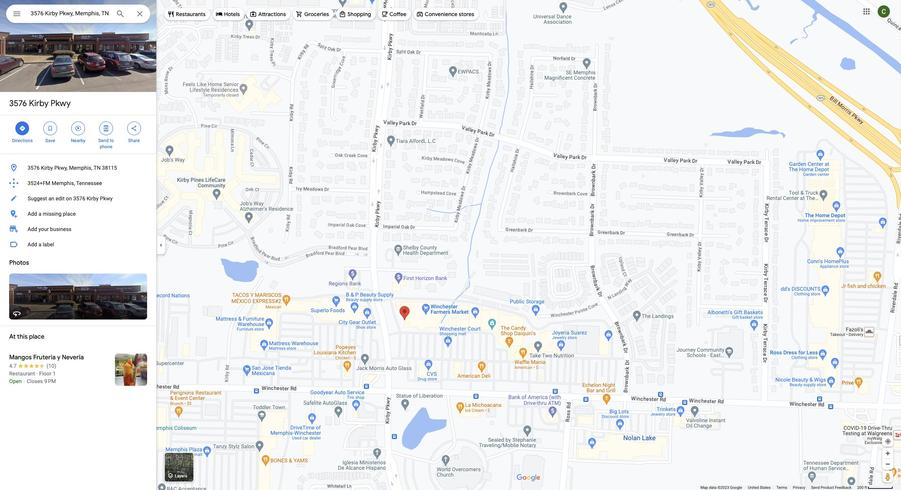 Task type: describe. For each thing, give the bounding box(es) containing it.
shopping button
[[336, 5, 376, 23]]

fruteria
[[33, 354, 56, 361]]

missing
[[43, 211, 62, 217]]

suggest
[[28, 195, 47, 202]]

3576 kirby pkwy
[[9, 98, 71, 109]]

shopping
[[348, 11, 371, 18]]

y
[[57, 354, 60, 361]]

none field inside 3576 kirby pkwy, memphis, tn 38115 "field"
[[31, 9, 110, 18]]

mangos fruteria y neveria
[[9, 354, 84, 361]]

privacy button
[[793, 485, 806, 490]]

9 pm
[[44, 378, 56, 384]]

suggest an edit on 3576 kirby pkwy
[[28, 195, 113, 202]]

0 horizontal spatial place
[[29, 333, 44, 341]]

google account: christina overa  
(christinaovera9@gmail.com) image
[[878, 5, 890, 17]]

tennessee
[[76, 180, 102, 186]]

hotels button
[[213, 5, 245, 23]]

send product feedback button
[[811, 485, 852, 490]]

coffee button
[[378, 5, 411, 23]]

groceries
[[304, 11, 329, 18]]


[[75, 124, 82, 133]]

nearby
[[71, 138, 85, 143]]

kirby for pkwy
[[29, 98, 49, 109]]

tn
[[94, 165, 101, 171]]

united states button
[[748, 485, 771, 490]]

united states
[[748, 486, 771, 490]]

add for add your business
[[28, 226, 37, 232]]

open
[[9, 378, 22, 384]]

a for missing
[[38, 211, 41, 217]]

add a missing place
[[28, 211, 76, 217]]

convenience stores button
[[413, 5, 479, 23]]

united
[[748, 486, 759, 490]]

1
[[53, 371, 56, 377]]

google
[[730, 486, 743, 490]]


[[47, 124, 54, 133]]

restaurants button
[[164, 5, 210, 23]]

3524+fm memphis, tennessee button
[[0, 176, 156, 191]]

neveria
[[62, 354, 84, 361]]

pkwy,
[[54, 165, 68, 171]]

terms
[[777, 486, 788, 490]]

directions
[[12, 138, 33, 143]]

 button
[[6, 5, 28, 25]]

convenience
[[425, 11, 458, 18]]

business
[[50, 226, 72, 232]]

floor
[[39, 371, 51, 377]]

3576 for 3576 kirby pkwy
[[9, 98, 27, 109]]

200
[[858, 486, 864, 490]]

kirby inside suggest an edit on 3576 kirby pkwy button
[[87, 195, 99, 202]]

this
[[17, 333, 28, 341]]

kirby for pkwy,
[[41, 165, 53, 171]]

add for add a missing place
[[28, 211, 37, 217]]

map data ©2023 google
[[701, 486, 743, 490]]

an
[[48, 195, 54, 202]]

privacy
[[793, 486, 806, 490]]

200 ft button
[[858, 486, 893, 490]]

convenience stores
[[425, 11, 474, 18]]


[[19, 124, 26, 133]]

add for add a label
[[28, 241, 37, 248]]

save
[[45, 138, 55, 143]]

2 vertical spatial 3576
[[73, 195, 85, 202]]

ft
[[865, 486, 868, 490]]



Task type: locate. For each thing, give the bounding box(es) containing it.
3576 up ''
[[9, 98, 27, 109]]

at this place
[[9, 333, 44, 341]]

add
[[28, 211, 37, 217], [28, 226, 37, 232], [28, 241, 37, 248]]

footer
[[701, 485, 858, 490]]

kirby up 
[[29, 98, 49, 109]]

1 horizontal spatial send
[[811, 486, 820, 490]]

1 a from the top
[[38, 211, 41, 217]]

pkwy up 
[[51, 98, 71, 109]]

feedback
[[835, 486, 852, 490]]

kirby down the tennessee
[[87, 195, 99, 202]]

attractions
[[258, 11, 286, 18]]

restaurant · floor 1 open ⋅ closes 9 pm
[[9, 371, 56, 384]]

add your business link
[[0, 222, 156, 237]]

map
[[701, 486, 708, 490]]

a inside button
[[38, 241, 41, 248]]

 search field
[[6, 5, 150, 25]]

attractions button
[[247, 5, 291, 23]]

2 horizontal spatial 3576
[[73, 195, 85, 202]]

3524+fm
[[28, 180, 50, 186]]

place inside add a missing place button
[[63, 211, 76, 217]]

place down on
[[63, 211, 76, 217]]

1 vertical spatial pkwy
[[100, 195, 113, 202]]

zoom out image
[[885, 461, 891, 467]]

1 vertical spatial a
[[38, 241, 41, 248]]


[[103, 124, 110, 133]]

200 ft
[[858, 486, 868, 490]]

send for send to phone
[[98, 138, 109, 143]]

layers
[[175, 474, 187, 479]]

1 vertical spatial 3576
[[28, 165, 40, 171]]

on
[[66, 195, 72, 202]]

3576 Kirby Pkwy, Memphis, TN 38115 field
[[6, 5, 150, 23]]

share
[[128, 138, 140, 143]]

2 vertical spatial kirby
[[87, 195, 99, 202]]

0 vertical spatial a
[[38, 211, 41, 217]]

⋅
[[23, 378, 25, 384]]

send for send product feedback
[[811, 486, 820, 490]]

0 horizontal spatial 3576
[[9, 98, 27, 109]]

3576 up the "3524+fm"
[[28, 165, 40, 171]]

zoom in image
[[885, 451, 891, 456]]

send
[[98, 138, 109, 143], [811, 486, 820, 490]]

restaurant
[[9, 371, 35, 377]]

add a label
[[28, 241, 54, 248]]

0 vertical spatial send
[[98, 138, 109, 143]]

©2023
[[718, 486, 729, 490]]

kirby
[[29, 98, 49, 109], [41, 165, 53, 171], [87, 195, 99, 202]]

groceries button
[[293, 5, 334, 23]]

1 horizontal spatial place
[[63, 211, 76, 217]]

suggest an edit on 3576 kirby pkwy button
[[0, 191, 156, 206]]

pkwy inside button
[[100, 195, 113, 202]]

terms button
[[777, 485, 788, 490]]

4.7 stars 10 reviews image
[[9, 362, 56, 370]]

kirby inside 3576 kirby pkwy, memphis, tn 38115 button
[[41, 165, 53, 171]]

send to phone
[[98, 138, 114, 149]]

add left your at top left
[[28, 226, 37, 232]]

hotels
[[224, 11, 240, 18]]

3576 for 3576 kirby pkwy, memphis, tn 38115
[[28, 165, 40, 171]]

3524+fm memphis, tennessee
[[28, 180, 102, 186]]

send up phone
[[98, 138, 109, 143]]

3576 kirby pkwy, memphis, tn 38115
[[28, 165, 117, 171]]

add left label
[[28, 241, 37, 248]]

2 a from the top
[[38, 241, 41, 248]]

3576 right on
[[73, 195, 85, 202]]

4.7
[[9, 363, 17, 369]]

closes
[[27, 378, 43, 384]]

memphis, down pkwy,
[[52, 180, 75, 186]]

1 vertical spatial kirby
[[41, 165, 53, 171]]

label
[[43, 241, 54, 248]]

0 vertical spatial place
[[63, 211, 76, 217]]

states
[[760, 486, 771, 490]]

1 add from the top
[[28, 211, 37, 217]]

add a missing place button
[[0, 206, 156, 222]]

0 horizontal spatial pkwy
[[51, 98, 71, 109]]

place right this
[[29, 333, 44, 341]]

2 vertical spatial add
[[28, 241, 37, 248]]

place
[[63, 211, 76, 217], [29, 333, 44, 341]]

1 vertical spatial place
[[29, 333, 44, 341]]

send inside button
[[811, 486, 820, 490]]

show your location image
[[885, 438, 892, 445]]

data
[[709, 486, 717, 490]]

restaurants
[[176, 11, 206, 18]]

at
[[9, 333, 16, 341]]

edit
[[56, 195, 65, 202]]

phone
[[100, 144, 112, 149]]

(10)
[[47, 363, 56, 369]]

0 vertical spatial kirby
[[29, 98, 49, 109]]

·
[[36, 371, 38, 377]]

0 vertical spatial pkwy
[[51, 98, 71, 109]]

footer inside google maps element
[[701, 485, 858, 490]]

1 vertical spatial send
[[811, 486, 820, 490]]

0 horizontal spatial send
[[98, 138, 109, 143]]

kirby left pkwy,
[[41, 165, 53, 171]]

a inside button
[[38, 211, 41, 217]]

your
[[38, 226, 49, 232]]

coffee
[[390, 11, 407, 18]]

3576 kirby pkwy, memphis, tn 38115 button
[[0, 160, 156, 176]]

mangos
[[9, 354, 32, 361]]

1 horizontal spatial pkwy
[[100, 195, 113, 202]]

add inside button
[[28, 211, 37, 217]]

None field
[[31, 9, 110, 18]]

photos
[[9, 259, 29, 267]]

add inside button
[[28, 241, 37, 248]]


[[131, 124, 137, 133]]

0 vertical spatial 3576
[[9, 98, 27, 109]]

a for label
[[38, 241, 41, 248]]

show street view coverage image
[[883, 471, 894, 483]]

to
[[110, 138, 114, 143]]

send left 'product'
[[811, 486, 820, 490]]

1 horizontal spatial 3576
[[28, 165, 40, 171]]

google maps element
[[0, 0, 901, 490]]

3576 kirby pkwy main content
[[0, 0, 156, 490]]

pkwy
[[51, 98, 71, 109], [100, 195, 113, 202]]

product
[[821, 486, 834, 490]]


[[12, 8, 21, 19]]

pkwy down the tennessee
[[100, 195, 113, 202]]

0 vertical spatial add
[[28, 211, 37, 217]]

a left label
[[38, 241, 41, 248]]

actions for 3576 kirby pkwy region
[[0, 115, 156, 154]]

0 vertical spatial memphis,
[[69, 165, 92, 171]]

a
[[38, 211, 41, 217], [38, 241, 41, 248]]

38115
[[102, 165, 117, 171]]

send product feedback
[[811, 486, 852, 490]]

add down suggest
[[28, 211, 37, 217]]

a left missing
[[38, 211, 41, 217]]

collapse side panel image
[[157, 241, 165, 249]]

stores
[[459, 11, 474, 18]]

send inside send to phone
[[98, 138, 109, 143]]

add your business
[[28, 226, 72, 232]]

1 vertical spatial memphis,
[[52, 180, 75, 186]]

memphis, up 3524+fm memphis, tennessee button at the top
[[69, 165, 92, 171]]

1 vertical spatial add
[[28, 226, 37, 232]]

2 add from the top
[[28, 226, 37, 232]]

3 add from the top
[[28, 241, 37, 248]]

footer containing map data ©2023 google
[[701, 485, 858, 490]]

add a label button
[[0, 237, 156, 252]]



Task type: vqa. For each thing, say whether or not it's contained in the screenshot.
Best travel modes option
no



